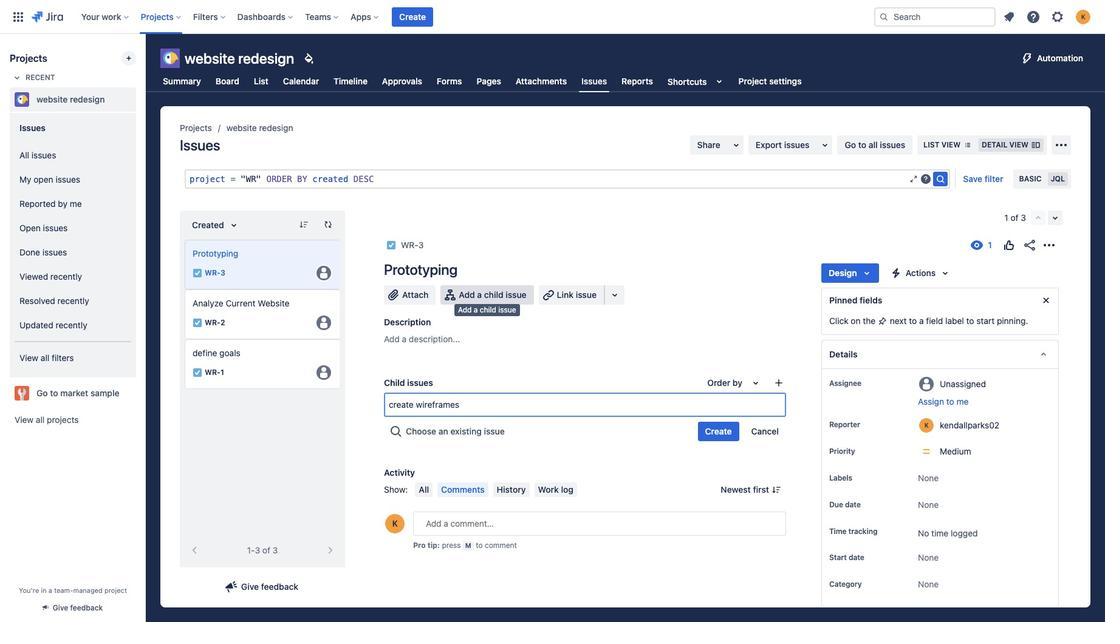 Task type: locate. For each thing, give the bounding box(es) containing it.
view right detail
[[1010, 140, 1029, 149]]

1 vertical spatial add a child issue
[[458, 306, 516, 315]]

child
[[484, 290, 503, 300], [480, 306, 496, 315]]

2 horizontal spatial projects
[[180, 123, 212, 133]]

all up 'my'
[[19, 150, 29, 160]]

task image left wr-1
[[193, 368, 202, 378]]

actions button
[[884, 264, 958, 283]]

a inside button
[[477, 290, 482, 300]]

feedback down managed
[[70, 604, 103, 613]]

projects down summary link
[[180, 123, 212, 133]]

give for the top give feedback button
[[241, 582, 259, 592]]

recently down resolved recently link
[[56, 320, 87, 330]]

more information about this user image
[[919, 419, 934, 433]]

projects inside dropdown button
[[141, 11, 174, 22]]

recently for viewed recently
[[50, 271, 82, 282]]

reported by me link
[[15, 192, 131, 216]]

a down the description
[[402, 334, 407, 344]]

1 vertical spatial redesign
[[70, 94, 105, 105]]

issues
[[581, 76, 607, 86], [19, 122, 46, 133], [180, 137, 220, 154]]

website up board
[[185, 50, 235, 67]]

0 vertical spatial 1
[[1005, 213, 1008, 223]]

0 vertical spatial give feedback
[[241, 582, 298, 592]]

1 vertical spatial child
[[480, 306, 496, 315]]

a down add a child issue button
[[474, 306, 478, 315]]

0 vertical spatial create
[[399, 11, 426, 22]]

pages
[[477, 76, 501, 86]]

0 vertical spatial redesign
[[238, 50, 294, 67]]

issues right export at the top right of the page
[[784, 140, 810, 150]]

task element containing prototyping
[[185, 240, 340, 290]]

add a child issue down add a child issue button
[[458, 306, 516, 315]]

wr- for prototyping
[[205, 269, 220, 278]]

2 vertical spatial issues
[[180, 137, 220, 154]]

existing
[[451, 426, 482, 437]]

1 vertical spatial projects
[[10, 53, 47, 64]]

1 horizontal spatial prototyping
[[384, 261, 458, 278]]

task image left wr-2
[[193, 318, 202, 328]]

of right 1-
[[262, 546, 270, 556]]

by for order
[[733, 378, 742, 388]]

0 horizontal spatial prototyping
[[193, 248, 238, 259]]

2 view from the left
[[1010, 140, 1029, 149]]

feedback for the bottom give feedback button
[[70, 604, 103, 613]]

redesign up list link
[[238, 50, 294, 67]]

0 horizontal spatial view
[[942, 140, 961, 149]]

child issues
[[384, 378, 433, 388]]

1 vertical spatial add
[[458, 306, 472, 315]]

1 down define goals
[[220, 368, 224, 378]]

add down the description
[[384, 334, 400, 344]]

me for assign to me
[[957, 397, 969, 407]]

0 horizontal spatial give
[[53, 604, 68, 613]]

1 vertical spatial list
[[924, 140, 940, 149]]

feedback down 1-3 of 3
[[261, 582, 298, 592]]

list for list
[[254, 76, 268, 86]]

0 vertical spatial wr-3
[[401, 240, 424, 250]]

search image
[[879, 12, 889, 22]]

set project background image
[[302, 51, 316, 66]]

labels
[[829, 474, 852, 483]]

no time logged
[[918, 529, 978, 539]]

group
[[15, 112, 131, 378], [15, 140, 131, 341], [1031, 211, 1063, 225]]

0 horizontal spatial go
[[36, 388, 48, 399]]

me down "my open issues" link
[[70, 198, 82, 209]]

0 horizontal spatial give feedback
[[53, 604, 103, 613]]

1 horizontal spatial go
[[845, 140, 856, 150]]

sort descending image
[[299, 220, 309, 230]]

0 vertical spatial add
[[459, 290, 475, 300]]

comments button
[[438, 483, 488, 498]]

order by image
[[226, 218, 241, 233]]

0 vertical spatial all
[[869, 140, 878, 150]]

0 vertical spatial feedback
[[261, 582, 298, 592]]

assignee
[[829, 379, 862, 388]]

wr- up 'analyze'
[[205, 269, 220, 278]]

prototyping down copy link to issue icon
[[384, 261, 458, 278]]

to for assign to me
[[946, 397, 954, 407]]

timeline
[[334, 76, 368, 86]]

1 horizontal spatial view
[[1010, 140, 1029, 149]]

0 horizontal spatial feedback
[[70, 604, 103, 613]]

project right managed
[[104, 587, 127, 595]]

website redesign link down recent on the top of page
[[10, 87, 131, 112]]

1 horizontal spatial all
[[419, 485, 429, 495]]

recently down "done issues" link at the left of the page
[[50, 271, 82, 282]]

issues down all issues link
[[56, 174, 80, 184]]

me inside button
[[957, 397, 969, 407]]

0 vertical spatial give
[[241, 582, 259, 592]]

add a child issue tooltip
[[454, 304, 520, 316]]

task image up 'analyze'
[[193, 269, 202, 278]]

child
[[384, 378, 405, 388]]

desc
[[353, 174, 374, 184]]

project inside jql query field
[[190, 174, 225, 184]]

wr- for analyze current website
[[205, 319, 220, 328]]

1 vertical spatial me
[[957, 397, 969, 407]]

4 none from the top
[[918, 580, 939, 590]]

give
[[241, 582, 259, 592], [53, 604, 68, 613]]

0 horizontal spatial give feedback button
[[36, 598, 110, 619]]

1 horizontal spatial project
[[190, 174, 225, 184]]

projects
[[141, 11, 174, 22], [10, 53, 47, 64], [180, 123, 212, 133]]

go to all issues
[[845, 140, 905, 150]]

1-
[[247, 546, 255, 556]]

1 of 3
[[1005, 213, 1026, 223]]

wr-3 up 'analyze'
[[205, 269, 225, 278]]

view down the updated
[[19, 353, 38, 363]]

issues left 'reports'
[[581, 76, 607, 86]]

me down unassigned
[[957, 397, 969, 407]]

1 vertical spatial give
[[53, 604, 68, 613]]

0 vertical spatial date
[[845, 501, 861, 510]]

recently
[[50, 271, 82, 282], [57, 296, 89, 306], [56, 320, 87, 330]]

view for detail view
[[1010, 140, 1029, 149]]

list link
[[251, 70, 271, 92]]

task image
[[386, 241, 396, 250], [193, 269, 202, 278], [193, 318, 202, 328], [193, 368, 202, 378]]

1 horizontal spatial give
[[241, 582, 259, 592]]

issues inside popup button
[[784, 140, 810, 150]]

all inside group
[[19, 150, 29, 160]]

updated recently link
[[15, 314, 131, 338]]

2 task element from the top
[[185, 290, 340, 340]]

goals
[[219, 348, 240, 358]]

all for all
[[419, 485, 429, 495]]

Search field
[[874, 7, 996, 26]]

1-3 of 3
[[247, 546, 278, 556]]

0 vertical spatial project
[[190, 174, 225, 184]]

time tracking
[[829, 527, 878, 536]]

by right reported
[[58, 198, 67, 209]]

next
[[890, 316, 907, 326]]

save
[[963, 174, 983, 184]]

add a child issue inside add a child issue button
[[459, 290, 527, 300]]

wr-3 up attach
[[401, 240, 424, 250]]

by
[[297, 174, 307, 184]]

date right start
[[849, 554, 864, 563]]

save filter
[[963, 174, 1003, 184]]

0 vertical spatial child
[[484, 290, 503, 300]]

go right export issues popup button
[[845, 140, 856, 150]]

1 vertical spatial go
[[36, 388, 48, 399]]

prototyping down created popup button
[[193, 248, 238, 259]]

1 view from the left
[[942, 140, 961, 149]]

1 horizontal spatial wr-3
[[401, 240, 424, 250]]

issues right child
[[407, 378, 433, 388]]

1 vertical spatial add to starred image
[[132, 386, 147, 401]]

1 vertical spatial wr-3
[[205, 269, 225, 278]]

choose an existing issue button
[[384, 422, 512, 442]]

assign to me button
[[918, 396, 1046, 408]]

website redesign up board
[[185, 50, 294, 67]]

0 vertical spatial by
[[58, 198, 67, 209]]

list inside tab list
[[254, 76, 268, 86]]

to inside button
[[946, 397, 954, 407]]

forms
[[437, 76, 462, 86]]

child up add a child issue tooltip
[[484, 290, 503, 300]]

1
[[1005, 213, 1008, 223], [220, 368, 224, 378]]

0 vertical spatial prototyping
[[193, 248, 238, 259]]

0 horizontal spatial me
[[70, 198, 82, 209]]

view for view all projects
[[15, 415, 34, 425]]

list right board
[[254, 76, 268, 86]]

issue right existing
[[484, 426, 505, 437]]

0 vertical spatial website redesign link
[[10, 87, 131, 112]]

team-
[[54, 587, 73, 595]]

all inside button
[[419, 485, 429, 495]]

order by
[[707, 378, 742, 388]]

child down add a child issue button
[[480, 306, 496, 315]]

group containing all issues
[[15, 140, 131, 341]]

1 horizontal spatial projects
[[141, 11, 174, 22]]

open
[[19, 223, 41, 233]]

tab list
[[153, 70, 811, 92]]

issues inside group
[[19, 122, 46, 133]]

redesign up all issues link
[[70, 94, 105, 105]]

0 vertical spatial create button
[[392, 7, 433, 26]]

view all projects link
[[10, 410, 136, 431]]

view for list view
[[942, 140, 961, 149]]

give feedback down 1-3 of 3
[[241, 582, 298, 592]]

0 vertical spatial list
[[254, 76, 268, 86]]

feedback
[[261, 582, 298, 592], [70, 604, 103, 613]]

1 vertical spatial prototyping
[[384, 261, 458, 278]]

0 vertical spatial give feedback button
[[219, 578, 306, 597]]

issues down reported by me
[[43, 223, 68, 233]]

give feedback for the top give feedback button
[[241, 582, 298, 592]]

3
[[1021, 213, 1026, 223], [419, 240, 424, 250], [220, 269, 225, 278], [255, 546, 260, 556], [273, 546, 278, 556]]

time tracking pin to top. only you can see pinned fields. image
[[880, 527, 890, 537]]

website
[[185, 50, 235, 67], [36, 94, 68, 105], [227, 123, 257, 133]]

view
[[19, 353, 38, 363], [15, 415, 34, 425]]

link web pages and more image
[[608, 288, 622, 303]]

create button right apps dropdown button
[[392, 7, 433, 26]]

date for due date
[[845, 501, 861, 510]]

1 add to starred image from the top
[[132, 92, 147, 107]]

shortcuts button
[[665, 70, 729, 92]]

0 horizontal spatial list
[[254, 76, 268, 86]]

1 vertical spatial recently
[[57, 296, 89, 306]]

2 vertical spatial projects
[[180, 123, 212, 133]]

by inside dropdown button
[[733, 378, 742, 388]]

create child image
[[774, 379, 784, 388]]

on
[[851, 316, 861, 326]]

filters
[[193, 11, 218, 22]]

task image for prototyping
[[193, 269, 202, 278]]

0 horizontal spatial issues
[[19, 122, 46, 133]]

1 vertical spatial all
[[419, 485, 429, 495]]

projects right work
[[141, 11, 174, 22]]

calendar
[[283, 76, 319, 86]]

create left cancel
[[705, 426, 732, 437]]

notifications image
[[1002, 9, 1016, 24]]

in
[[41, 587, 47, 595]]

0 vertical spatial of
[[1011, 213, 1019, 223]]

all issues
[[19, 150, 56, 160]]

issue right link at top
[[576, 290, 597, 300]]

0 horizontal spatial create
[[399, 11, 426, 22]]

0 horizontal spatial of
[[262, 546, 270, 556]]

2 vertical spatial redesign
[[259, 123, 293, 133]]

add to starred image right the sample
[[132, 386, 147, 401]]

settings image
[[1050, 9, 1065, 24]]

labels pin to top. only you can see pinned fields. image
[[855, 474, 865, 484]]

projects up recent on the top of page
[[10, 53, 47, 64]]

2 vertical spatial recently
[[56, 320, 87, 330]]

1 vertical spatial project
[[104, 587, 127, 595]]

sidebar navigation image
[[132, 49, 159, 73]]

all right show:
[[419, 485, 429, 495]]

wr-1
[[205, 368, 224, 378]]

menu bar
[[413, 483, 580, 498]]

all for projects
[[36, 415, 45, 425]]

3 task element from the top
[[185, 340, 340, 389]]

next to a field label to start pinning.
[[888, 316, 1028, 326]]

details
[[829, 349, 858, 360]]

1 vertical spatial give feedback
[[53, 604, 103, 613]]

website redesign link down list link
[[227, 121, 293, 135]]

website right projects link
[[227, 123, 257, 133]]

go up view all projects
[[36, 388, 48, 399]]

sample
[[91, 388, 119, 399]]

view up search icon
[[942, 140, 961, 149]]

1 vertical spatial website redesign link
[[227, 121, 293, 135]]

create button left cancel button
[[698, 422, 739, 442]]

field
[[926, 316, 943, 326]]

wr- down 'analyze'
[[205, 319, 220, 328]]

log
[[561, 485, 573, 495]]

1 horizontal spatial give feedback button
[[219, 578, 306, 597]]

projects button
[[137, 7, 186, 26]]

issues for done issues
[[42, 247, 67, 257]]

give feedback button down you're in a team-managed project
[[36, 598, 110, 619]]

of up vote options: no one has voted for this issue yet. icon
[[1011, 213, 1019, 223]]

1 vertical spatial all
[[41, 353, 49, 363]]

1 vertical spatial 1
[[220, 368, 224, 378]]

redesign down list link
[[259, 123, 293, 133]]

create inside primary element
[[399, 11, 426, 22]]

0 vertical spatial go
[[845, 140, 856, 150]]

0 horizontal spatial create button
[[392, 7, 433, 26]]

website down recent on the top of page
[[36, 94, 68, 105]]

task element containing define goals
[[185, 340, 340, 389]]

actions image
[[1042, 238, 1057, 253]]

jira image
[[32, 9, 63, 24], [32, 9, 63, 24]]

work
[[538, 485, 559, 495]]

add to starred image for website redesign
[[132, 92, 147, 107]]

your profile and settings image
[[1076, 9, 1091, 24]]

apps
[[351, 11, 371, 22]]

0 vertical spatial add a child issue
[[459, 290, 527, 300]]

1 vertical spatial issues
[[19, 122, 46, 133]]

view for view all filters
[[19, 353, 38, 363]]

0 vertical spatial all
[[19, 150, 29, 160]]

issue down add a child issue button
[[498, 306, 516, 315]]

give down the team-
[[53, 604, 68, 613]]

add to starred image
[[132, 92, 147, 107], [132, 386, 147, 401]]

give down 1-
[[241, 582, 259, 592]]

link issue
[[557, 290, 597, 300]]

by right order
[[733, 378, 742, 388]]

website redesign down recent on the top of page
[[36, 94, 105, 105]]

by for reported
[[58, 198, 67, 209]]

menu bar containing all
[[413, 483, 580, 498]]

by
[[58, 198, 67, 209], [733, 378, 742, 388]]

1 horizontal spatial list
[[924, 140, 940, 149]]

1 horizontal spatial of
[[1011, 213, 1019, 223]]

detail
[[982, 140, 1008, 149]]

automation
[[1037, 53, 1083, 63]]

0 vertical spatial me
[[70, 198, 82, 209]]

2 vertical spatial website redesign
[[227, 123, 293, 133]]

define
[[193, 348, 217, 358]]

due date
[[829, 501, 861, 510]]

recently down viewed recently link
[[57, 296, 89, 306]]

go to all issues link
[[838, 135, 913, 155]]

create right apps dropdown button
[[399, 11, 426, 22]]

view left projects
[[15, 415, 34, 425]]

"wr"
[[241, 174, 261, 184]]

all for all issues
[[19, 150, 29, 160]]

2 horizontal spatial issues
[[581, 76, 607, 86]]

apps button
[[347, 7, 383, 26]]

1 horizontal spatial by
[[733, 378, 742, 388]]

1 horizontal spatial me
[[957, 397, 969, 407]]

share button
[[690, 135, 744, 155]]

date left due date pin to top. only you can see pinned fields. image on the right bottom
[[845, 501, 861, 510]]

none
[[918, 473, 939, 484], [918, 500, 939, 510], [918, 553, 939, 563], [918, 580, 939, 590]]

issues for export issues
[[784, 140, 810, 150]]

project left =
[[190, 174, 225, 184]]

issues
[[784, 140, 810, 150], [880, 140, 905, 150], [31, 150, 56, 160], [56, 174, 80, 184], [43, 223, 68, 233], [42, 247, 67, 257], [407, 378, 433, 388]]

group for 1 of 3
[[1031, 211, 1063, 225]]

add down add a child issue button
[[458, 306, 472, 315]]

task image for define goals
[[193, 368, 202, 378]]

0 vertical spatial view
[[19, 353, 38, 363]]

a up add a child issue tooltip
[[477, 290, 482, 300]]

issues up all issues
[[19, 122, 46, 133]]

website redesign
[[185, 50, 294, 67], [36, 94, 105, 105], [227, 123, 293, 133]]

0 vertical spatial projects
[[141, 11, 174, 22]]

choose
[[406, 426, 436, 437]]

2 add to starred image from the top
[[132, 386, 147, 401]]

add a child issue inside add a child issue tooltip
[[458, 306, 516, 315]]

due date pin to top. only you can see pinned fields. image
[[863, 501, 873, 510]]

1 horizontal spatial 1
[[1005, 213, 1008, 223]]

1 horizontal spatial create
[[705, 426, 732, 437]]

0 horizontal spatial wr-3
[[205, 269, 225, 278]]

all for filters
[[41, 353, 49, 363]]

give feedback button down 1-3 of 3
[[219, 578, 306, 597]]

1 vertical spatial date
[[849, 554, 864, 563]]

issues down projects link
[[180, 137, 220, 154]]

date for start date
[[849, 554, 864, 563]]

filter
[[985, 174, 1003, 184]]

export
[[756, 140, 782, 150]]

1 horizontal spatial issues
[[180, 137, 220, 154]]

3 inside the wr-3 link
[[419, 240, 424, 250]]

a left field
[[919, 316, 924, 326]]

issues up open
[[31, 150, 56, 160]]

add a child issue up add a child issue tooltip
[[459, 290, 527, 300]]

website redesign down list link
[[227, 123, 293, 133]]

assign
[[918, 397, 944, 407]]

wr- down define goals
[[205, 368, 220, 378]]

1 horizontal spatial feedback
[[261, 582, 298, 592]]

1 horizontal spatial give feedback
[[241, 582, 298, 592]]

banner
[[0, 0, 1105, 34]]

2 vertical spatial all
[[36, 415, 45, 425]]

an
[[439, 426, 448, 437]]

tab list containing issues
[[153, 70, 811, 92]]

1 vertical spatial website redesign
[[36, 94, 105, 105]]

add to starred image down sidebar navigation image
[[132, 92, 147, 107]]

give feedback down you're in a team-managed project
[[53, 604, 103, 613]]

issues for child issues
[[407, 378, 433, 388]]

1 task element from the top
[[185, 240, 340, 290]]

group containing issues
[[15, 112, 131, 378]]

all
[[869, 140, 878, 150], [41, 353, 49, 363], [36, 415, 45, 425]]

JQL query field
[[186, 171, 909, 188]]

add up add a child issue tooltip
[[459, 290, 475, 300]]

editor image
[[909, 174, 919, 184]]

jql
[[1051, 174, 1065, 183]]

task element
[[185, 240, 340, 290], [185, 290, 340, 340], [185, 340, 340, 389]]

0 vertical spatial add to starred image
[[132, 92, 147, 107]]

1 up vote options: no one has voted for this issue yet. icon
[[1005, 213, 1008, 223]]

all
[[19, 150, 29, 160], [419, 485, 429, 495]]

0 vertical spatial recently
[[50, 271, 82, 282]]

all inside group
[[41, 353, 49, 363]]

issues up "viewed recently"
[[42, 247, 67, 257]]

0 horizontal spatial all
[[19, 150, 29, 160]]

syntax help image
[[921, 174, 931, 184]]

list up syntax help icon
[[924, 140, 940, 149]]

2 none from the top
[[918, 500, 939, 510]]

attachments link
[[513, 70, 569, 92]]



Task type: vqa. For each thing, say whether or not it's contained in the screenshot.
Add a description...
yes



Task type: describe. For each thing, give the bounding box(es) containing it.
0 vertical spatial issues
[[581, 76, 607, 86]]

feedback for the top give feedback button
[[261, 582, 298, 592]]

teams
[[305, 11, 331, 22]]

create project image
[[124, 53, 134, 63]]

Add a comment… field
[[413, 512, 786, 536]]

1 horizontal spatial website redesign link
[[227, 121, 293, 135]]

done
[[19, 247, 40, 257]]

projects for projects link
[[180, 123, 212, 133]]

go to market sample
[[36, 388, 119, 399]]

1 vertical spatial give feedback button
[[36, 598, 110, 619]]

activity
[[384, 468, 415, 478]]

issues list box
[[185, 240, 340, 389]]

wr- left copy link to issue icon
[[401, 240, 419, 250]]

collapse recent projects image
[[10, 70, 24, 85]]

task image left the wr-3 link
[[386, 241, 396, 250]]

project
[[739, 76, 767, 86]]

task image for analyze current website
[[193, 318, 202, 328]]

add inside tooltip
[[458, 306, 472, 315]]

actions
[[906, 268, 936, 278]]

a inside tooltip
[[474, 306, 478, 315]]

link
[[557, 290, 574, 300]]

to for go to all issues
[[858, 140, 866, 150]]

a right 'in'
[[49, 587, 52, 595]]

issues for open issues
[[43, 223, 68, 233]]

prototyping inside issues list box
[[193, 248, 238, 259]]

description
[[384, 317, 431, 327]]

the
[[863, 316, 876, 326]]

cancel button
[[744, 422, 786, 442]]

kendallparks02
[[940, 420, 1000, 430]]

design button
[[821, 264, 879, 283]]

issue inside tooltip
[[498, 306, 516, 315]]

0 horizontal spatial projects
[[10, 53, 47, 64]]

pages link
[[474, 70, 504, 92]]

give for the bottom give feedback button
[[53, 604, 68, 613]]

recently for updated recently
[[56, 320, 87, 330]]

board link
[[213, 70, 242, 92]]

create for the rightmost create button
[[705, 426, 732, 437]]

tip:
[[428, 541, 440, 550]]

hide message image
[[1039, 293, 1054, 308]]

done issues link
[[15, 241, 131, 265]]

define goals
[[193, 348, 240, 358]]

viewed
[[19, 271, 48, 282]]

reports
[[622, 76, 653, 86]]

click
[[829, 316, 849, 326]]

pinned
[[829, 295, 858, 306]]

0 horizontal spatial website redesign link
[[10, 87, 131, 112]]

group for issues
[[15, 140, 131, 341]]

no
[[918, 529, 929, 539]]

0 vertical spatial website
[[185, 50, 235, 67]]

created
[[312, 174, 348, 184]]

=
[[231, 174, 236, 184]]

to for go to market sample
[[50, 388, 58, 399]]

to for next to a field label to start pinning.
[[909, 316, 917, 326]]

go to market sample link
[[10, 382, 131, 406]]

choose an existing issue
[[406, 426, 505, 437]]

attachments
[[516, 76, 567, 86]]

wr-3 inside issues list box
[[205, 269, 225, 278]]

issue up add a child issue tooltip
[[506, 290, 527, 300]]

1 none from the top
[[918, 473, 939, 484]]

issues for all issues
[[31, 150, 56, 160]]

category
[[829, 580, 862, 590]]

pro tip: press m to comment
[[413, 541, 517, 550]]

board
[[216, 76, 239, 86]]

resolved
[[19, 296, 55, 306]]

all issues link
[[15, 143, 131, 168]]

calendar link
[[281, 70, 321, 92]]

cancel
[[751, 426, 779, 437]]

m
[[465, 542, 471, 550]]

list for list view
[[924, 140, 940, 149]]

0 horizontal spatial project
[[104, 587, 127, 595]]

export issues button
[[748, 135, 833, 155]]

order
[[707, 378, 730, 388]]

click on the
[[829, 316, 878, 326]]

analyze
[[193, 298, 223, 309]]

1 vertical spatial website
[[36, 94, 68, 105]]

save filter button
[[956, 170, 1011, 189]]

1 vertical spatial of
[[262, 546, 270, 556]]

work log
[[538, 485, 573, 495]]

add to starred image for go to market sample
[[132, 386, 147, 401]]

1 inside issues list box
[[220, 368, 224, 378]]

give feedback for the bottom give feedback button
[[53, 604, 103, 613]]

current
[[226, 298, 256, 309]]

teams button
[[301, 7, 343, 26]]

analyze current website
[[193, 298, 290, 309]]

create for create button within primary element
[[399, 11, 426, 22]]

you're
[[19, 587, 39, 595]]

history button
[[493, 483, 529, 498]]

3 inside issues list box
[[220, 269, 225, 278]]

forms link
[[434, 70, 464, 92]]

import and bulk change issues image
[[1054, 138, 1069, 153]]

go for go to market sample
[[36, 388, 48, 399]]

pinned fields
[[829, 295, 882, 306]]

newest first
[[721, 485, 769, 495]]

2 vertical spatial website
[[227, 123, 257, 133]]

time
[[829, 527, 847, 536]]

wr-2
[[205, 319, 225, 328]]

summary
[[163, 76, 201, 86]]

search image
[[933, 172, 948, 187]]

medium
[[940, 447, 971, 457]]

appswitcher icon image
[[11, 9, 26, 24]]

add inside button
[[459, 290, 475, 300]]

logged
[[951, 529, 978, 539]]

viewed recently link
[[15, 265, 131, 289]]

2 vertical spatial add
[[384, 334, 400, 344]]

time
[[931, 529, 949, 539]]

tracking
[[848, 527, 878, 536]]

reported by me
[[19, 198, 82, 209]]

child inside button
[[484, 290, 503, 300]]

0 vertical spatial website redesign
[[185, 50, 294, 67]]

child inside tooltip
[[480, 306, 496, 315]]

basic
[[1019, 174, 1042, 183]]

create button inside primary element
[[392, 7, 433, 26]]

projects for projects dropdown button
[[141, 11, 174, 22]]

pinning.
[[997, 316, 1028, 326]]

help image
[[1026, 9, 1041, 24]]

dashboards button
[[234, 7, 298, 26]]

issues left list view
[[880, 140, 905, 150]]

resolved recently link
[[15, 289, 131, 314]]

view all filters link
[[15, 346, 131, 371]]

assignee pin to top. only you can see pinned fields. image
[[864, 379, 874, 389]]

project settings link
[[736, 70, 804, 92]]

share
[[697, 140, 720, 150]]

project settings
[[739, 76, 802, 86]]

reports link
[[619, 70, 656, 92]]

open issues link
[[15, 216, 131, 241]]

reporter pin to top. only you can see pinned fields. image
[[863, 420, 872, 430]]

recently for resolved recently
[[57, 296, 89, 306]]

approvals link
[[380, 70, 425, 92]]

automation image
[[1020, 51, 1035, 66]]

reporter
[[829, 420, 860, 430]]

automation button
[[1015, 49, 1091, 68]]

details element
[[821, 340, 1059, 369]]

banner containing your work
[[0, 0, 1105, 34]]

market
[[60, 388, 88, 399]]

wr- for define goals
[[205, 368, 220, 378]]

go for go to all issues
[[845, 140, 856, 150]]

1 horizontal spatial create button
[[698, 422, 739, 442]]

fields
[[860, 295, 882, 306]]

link issue button
[[539, 286, 605, 305]]

label
[[945, 316, 964, 326]]

copy link to issue image
[[421, 240, 431, 250]]

vote options: no one has voted for this issue yet. image
[[1002, 238, 1016, 253]]

Child issues field
[[385, 394, 785, 416]]

attach button
[[384, 286, 436, 305]]

design
[[829, 268, 857, 278]]

view all projects
[[15, 415, 79, 425]]

order by button
[[700, 374, 768, 393]]

projects link
[[180, 121, 212, 135]]

show:
[[384, 485, 408, 495]]

your
[[81, 11, 99, 22]]

3 none from the top
[[918, 553, 939, 563]]

task element containing analyze current website
[[185, 290, 340, 340]]

primary element
[[7, 0, 865, 34]]

refresh image
[[323, 220, 333, 230]]

all button
[[415, 483, 433, 498]]

me for reported by me
[[70, 198, 82, 209]]

start
[[977, 316, 995, 326]]

start
[[829, 554, 847, 563]]

work
[[102, 11, 121, 22]]



